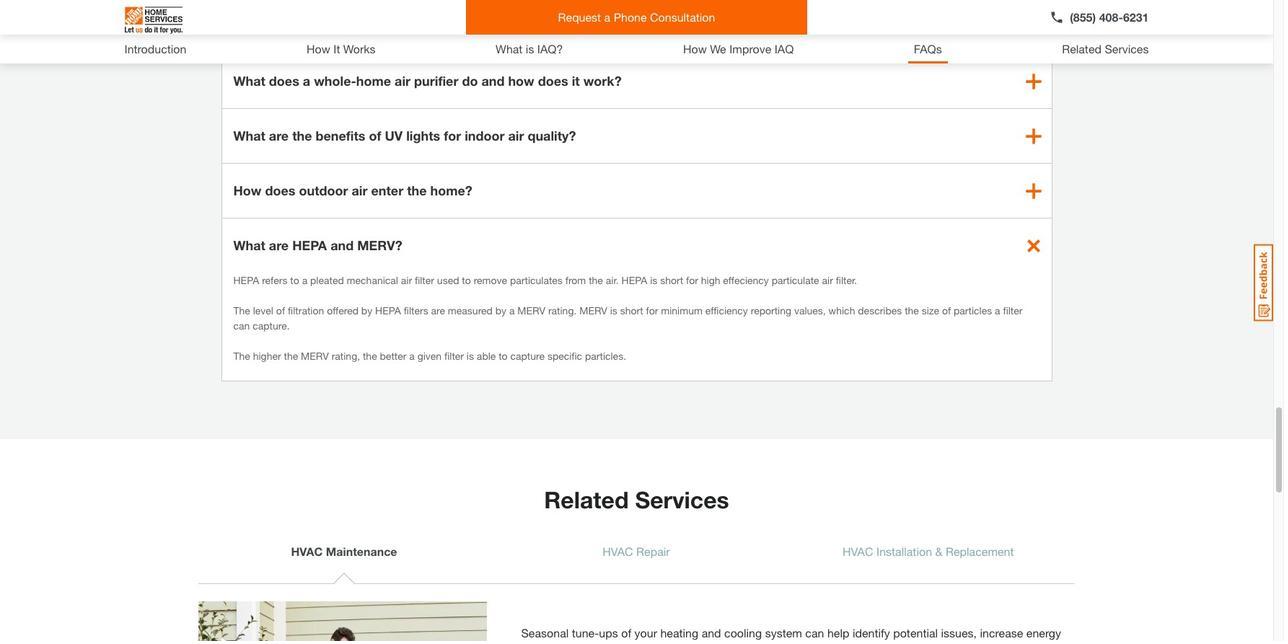Task type: locate. For each thing, give the bounding box(es) containing it.
hepa left refers
[[233, 274, 259, 286]]

filter right 'given'
[[445, 350, 464, 362]]

1 vertical spatial for
[[686, 274, 698, 286]]

replacement
[[946, 545, 1014, 559]]

1 horizontal spatial i
[[581, 18, 585, 34]]

how down what is iaq?
[[508, 73, 535, 89]]

are left "benefits" at the left of page
[[269, 128, 289, 144]]

enter
[[371, 183, 403, 198]]

filter inside the level of filtration offered by hepa filters are measured by a merv rating. merv is short for minimum efficiency reporting values, which describes the size of particles a filter can capture.
[[1003, 305, 1023, 317]]

the
[[292, 128, 312, 144], [407, 183, 427, 198], [589, 274, 603, 286], [905, 305, 919, 317], [284, 350, 298, 362], [363, 350, 377, 362]]

from
[[566, 274, 586, 286]]

filter.
[[836, 274, 857, 286]]

filter left used
[[415, 274, 434, 286]]

a inside request a phone consultation button
[[604, 10, 611, 24]]

if
[[569, 18, 577, 34]]

related services up hvac repair on the bottom of page
[[544, 486, 729, 514]]

1 horizontal spatial how
[[307, 42, 330, 56]]

2 vertical spatial can
[[806, 626, 824, 640]]

how up what is iaq?
[[484, 18, 510, 34]]

2 horizontal spatial how
[[683, 42, 707, 56]]

does for how does outdoor air enter the home?
[[265, 183, 295, 198]]

0 horizontal spatial by
[[361, 305, 372, 317]]

to right used
[[462, 274, 471, 286]]

what
[[233, 18, 265, 34], [496, 42, 523, 56], [233, 73, 265, 89], [233, 128, 265, 144], [233, 237, 265, 253]]

does left it
[[538, 73, 568, 89]]

by right offered on the top of page
[[361, 305, 372, 317]]

improve
[[730, 42, 772, 56]]

rating,
[[332, 350, 360, 362]]

hepa left filters
[[375, 305, 401, 317]]

2 horizontal spatial filter
[[1003, 305, 1023, 317]]

hvac left repair
[[603, 545, 633, 559]]

0 vertical spatial for
[[444, 128, 461, 144]]

a left the phone
[[604, 10, 611, 24]]

(855)
[[1070, 10, 1096, 24]]

identify
[[853, 626, 890, 640]]

hvac
[[291, 545, 323, 559], [603, 545, 633, 559], [843, 545, 874, 559]]

0 vertical spatial short
[[660, 274, 683, 286]]

i
[[540, 18, 543, 34], [581, 18, 585, 34]]

1 vertical spatial related services
[[544, 486, 729, 514]]

hvac for hvac repair
[[603, 545, 633, 559]]

2 horizontal spatial hvac
[[843, 545, 874, 559]]

hvac for hvac maintenance
[[291, 545, 323, 559]]

2 horizontal spatial can
[[806, 626, 824, 640]]

related up hvac repair on the bottom of page
[[544, 486, 629, 514]]

merv down the particulates
[[518, 305, 546, 317]]

2 vertical spatial for
[[646, 305, 658, 317]]

air left quality
[[393, 18, 409, 34]]

a left whole-
[[303, 73, 310, 89]]

0 horizontal spatial related services
[[544, 486, 729, 514]]

hvac left the 'maintenance' at left bottom
[[291, 545, 323, 559]]

hvac left the installation
[[843, 545, 874, 559]]

1 horizontal spatial by
[[496, 305, 507, 317]]

merv right rating.
[[580, 305, 607, 317]]

particles.
[[585, 350, 626, 362]]

and left cooling
[[702, 626, 721, 640]]

1 vertical spatial are
[[269, 237, 289, 253]]

level
[[253, 305, 273, 317]]

services down 6231
[[1105, 42, 1149, 56]]

related services
[[1062, 42, 1149, 56], [544, 486, 729, 514]]

problem?
[[632, 18, 691, 34]]

reporting
[[751, 305, 792, 317]]

what for what does a whole-home air purifier do and how does it work?
[[233, 73, 265, 89]]

1 horizontal spatial to
[[462, 274, 471, 286]]

indoor down do
[[465, 128, 505, 144]]

request a phone consultation
[[558, 10, 715, 24]]

repair
[[637, 545, 670, 559]]

0 horizontal spatial indoor
[[349, 18, 389, 34]]

0 horizontal spatial i
[[540, 18, 543, 34]]

2 horizontal spatial to
[[499, 350, 508, 362]]

filter right particles
[[1003, 305, 1023, 317]]

filter
[[415, 274, 434, 286], [1003, 305, 1023, 317], [445, 350, 464, 362]]

how we improve iaq
[[683, 42, 794, 56]]

causes
[[269, 18, 313, 34]]

1 the from the top
[[233, 305, 250, 317]]

hepa right air.
[[622, 274, 648, 286]]

2 the from the top
[[233, 350, 250, 362]]

i right if
[[581, 18, 585, 34]]

and left merv? at the left of page
[[331, 237, 354, 253]]

are up refers
[[269, 237, 289, 253]]

the left level
[[233, 305, 250, 317]]

short up minimum
[[660, 274, 683, 286]]

for left high
[[686, 274, 698, 286]]

2 vertical spatial are
[[431, 305, 445, 317]]

short
[[660, 274, 683, 286], [620, 305, 643, 317]]

does left outdoor
[[265, 183, 295, 198]]

1 vertical spatial short
[[620, 305, 643, 317]]

work?
[[584, 73, 622, 89]]

seasonal
[[521, 626, 569, 640]]

are
[[269, 128, 289, 144], [269, 237, 289, 253], [431, 305, 445, 317]]

of left uv
[[369, 128, 381, 144]]

hepa
[[292, 237, 327, 253], [233, 274, 259, 286], [622, 274, 648, 286], [375, 305, 401, 317]]

refers
[[262, 274, 287, 286]]

indoor up works
[[349, 18, 389, 34]]

is
[[526, 42, 534, 56], [650, 274, 658, 286], [610, 305, 618, 317], [467, 350, 474, 362]]

values,
[[794, 305, 826, 317]]

0 horizontal spatial hvac
[[291, 545, 323, 559]]

of right size
[[942, 305, 951, 317]]

related down (855)
[[1062, 42, 1102, 56]]

1 by from the left
[[361, 305, 372, 317]]

2 by from the left
[[496, 305, 507, 317]]

the left higher
[[233, 350, 250, 362]]

air left enter on the top left of the page
[[352, 183, 368, 198]]

0 horizontal spatial filter
[[415, 274, 434, 286]]

1 horizontal spatial services
[[1105, 42, 1149, 56]]

0 horizontal spatial services
[[635, 486, 729, 514]]

introduction
[[124, 42, 186, 56]]

how for how we improve iaq
[[683, 42, 707, 56]]

0 vertical spatial are
[[269, 128, 289, 144]]

1 horizontal spatial merv
[[518, 305, 546, 317]]

efficiency
[[706, 305, 748, 317]]

0 vertical spatial filter
[[415, 274, 434, 286]]

a
[[604, 10, 611, 24], [621, 18, 629, 34], [303, 73, 310, 89], [302, 274, 308, 286], [509, 305, 515, 317], [995, 305, 1001, 317], [409, 350, 415, 362]]

(855) 408-6231
[[1070, 10, 1149, 24]]

0 horizontal spatial merv
[[301, 350, 329, 362]]

hvac repair
[[603, 545, 670, 559]]

what is iaq?
[[496, 42, 563, 56]]

the left size
[[905, 305, 919, 317]]

0 horizontal spatial how
[[233, 183, 262, 198]]

filtration
[[288, 305, 324, 317]]

seasonal tune-ups of your heating and cooling system can help identify potential issues, increase energy
[[521, 626, 1061, 641]]

able
[[477, 350, 496, 362]]

1 horizontal spatial hvac
[[603, 545, 633, 559]]

have
[[588, 18, 617, 34]]

can inside the level of filtration offered by hepa filters are measured by a merv rating. merv is short for minimum efficiency reporting values, which describes the size of particles a filter can capture.
[[233, 320, 250, 332]]

are right filters
[[431, 305, 445, 317]]

and right quality
[[457, 18, 480, 34]]

lights
[[406, 128, 440, 144]]

the right enter on the top left of the page
[[407, 183, 427, 198]]

works
[[343, 42, 376, 56]]

which
[[829, 305, 855, 317]]

system
[[765, 626, 802, 640]]

short left minimum
[[620, 305, 643, 317]]

short inside the level of filtration offered by hepa filters are measured by a merv rating. merv is short for minimum efficiency reporting values, which describes the size of particles a filter can capture.
[[620, 305, 643, 317]]

can left capture.
[[233, 320, 250, 332]]

1 horizontal spatial for
[[646, 305, 658, 317]]

1 horizontal spatial related
[[1062, 42, 1102, 56]]

0 horizontal spatial can
[[233, 320, 250, 332]]

hvac for hvac installation & replacement
[[843, 545, 874, 559]]

1 vertical spatial the
[[233, 350, 250, 362]]

faqs
[[914, 42, 942, 56]]

3 hvac from the left
[[843, 545, 874, 559]]

i left tell
[[540, 18, 543, 34]]

0 horizontal spatial short
[[620, 305, 643, 317]]

0 vertical spatial related
[[1062, 42, 1102, 56]]

how does outdoor air enter the home?
[[233, 183, 473, 198]]

merv left rating,
[[301, 350, 329, 362]]

hvac maintenance
[[291, 545, 397, 559]]

a left pleated
[[302, 274, 308, 286]]

1 vertical spatial services
[[635, 486, 729, 514]]

of right 'ups'
[[621, 626, 631, 640]]

can left help
[[806, 626, 824, 640]]

services
[[1105, 42, 1149, 56], [635, 486, 729, 514]]

tell
[[547, 18, 566, 34]]

1 vertical spatial can
[[233, 320, 250, 332]]

1 hvac from the left
[[291, 545, 323, 559]]

related
[[1062, 42, 1102, 56], [544, 486, 629, 514]]

for
[[444, 128, 461, 144], [686, 274, 698, 286], [646, 305, 658, 317]]

does for what does a whole-home air purifier do and how does it work?
[[269, 73, 299, 89]]

better
[[380, 350, 407, 362]]

the left better at the bottom
[[363, 350, 377, 362]]

what for what are hepa and merv?
[[233, 237, 265, 253]]

1 horizontal spatial indoor
[[465, 128, 505, 144]]

is inside the level of filtration offered by hepa filters are measured by a merv rating. merv is short for minimum efficiency reporting values, which describes the size of particles a filter can capture.
[[610, 305, 618, 317]]

the right higher
[[284, 350, 298, 362]]

how
[[484, 18, 510, 34], [508, 73, 535, 89]]

1 horizontal spatial filter
[[445, 350, 464, 362]]

can up what is iaq?
[[513, 18, 536, 34]]

for right lights at the top left
[[444, 128, 461, 144]]

remove
[[474, 274, 507, 286]]

1 horizontal spatial related services
[[1062, 42, 1149, 56]]

services up repair
[[635, 486, 729, 514]]

is down air.
[[610, 305, 618, 317]]

merv
[[518, 305, 546, 317], [580, 305, 607, 317], [301, 350, 329, 362]]

potential
[[893, 626, 938, 640]]

particulates
[[510, 274, 563, 286]]

0 vertical spatial services
[[1105, 42, 1149, 56]]

of
[[369, 128, 381, 144], [276, 305, 285, 317], [942, 305, 951, 317], [621, 626, 631, 640]]

1 horizontal spatial can
[[513, 18, 536, 34]]

is right air.
[[650, 274, 658, 286]]

to right able
[[499, 350, 508, 362]]

for left minimum
[[646, 305, 658, 317]]

0 horizontal spatial related
[[544, 486, 629, 514]]

2 vertical spatial filter
[[445, 350, 464, 362]]

0 vertical spatial the
[[233, 305, 250, 317]]

maintenance
[[326, 545, 397, 559]]

the inside the level of filtration offered by hepa filters are measured by a merv rating. merv is short for minimum efficiency reporting values, which describes the size of particles a filter can capture.
[[233, 305, 250, 317]]

indoor
[[349, 18, 389, 34], [465, 128, 505, 144]]

by right measured
[[496, 305, 507, 317]]

1 vertical spatial filter
[[1003, 305, 1023, 317]]

pleated
[[310, 274, 344, 286]]

1 horizontal spatial short
[[660, 274, 683, 286]]

0 vertical spatial indoor
[[349, 18, 389, 34]]

cooling
[[725, 626, 762, 640]]

does left whole-
[[269, 73, 299, 89]]

related services down the "(855) 408-6231" link
[[1062, 42, 1149, 56]]

to right refers
[[290, 274, 299, 286]]

air left quality?
[[508, 128, 524, 144]]

2 hvac from the left
[[603, 545, 633, 559]]



Task type: describe. For each thing, give the bounding box(es) containing it.
we
[[710, 42, 726, 56]]

heating
[[661, 626, 699, 640]]

the for the higher the merv rating, the better a given filter is able to capture specific particles.
[[233, 350, 250, 362]]

are for hepa
[[269, 237, 289, 253]]

effeciency
[[723, 274, 769, 286]]

the inside the level of filtration offered by hepa filters are measured by a merv rating. merv is short for minimum efficiency reporting values, which describes the size of particles a filter can capture.
[[905, 305, 919, 317]]

it
[[572, 73, 580, 89]]

0 horizontal spatial to
[[290, 274, 299, 286]]

energy
[[1027, 626, 1061, 640]]

quality?
[[528, 128, 576, 144]]

home?
[[430, 183, 473, 198]]

your
[[635, 626, 657, 640]]

do
[[462, 73, 478, 89]]

air up filters
[[401, 274, 412, 286]]

hepa refers to a pleated mechanical air filter used to remove particulates from the air. hepa is short for high effeciency particulate air filter.
[[233, 274, 857, 286]]

0 vertical spatial can
[[513, 18, 536, 34]]

a down the particulates
[[509, 305, 515, 317]]

&
[[936, 545, 943, 559]]

is left able
[[467, 350, 474, 362]]

2 horizontal spatial merv
[[580, 305, 607, 317]]

uv
[[385, 128, 403, 144]]

0 vertical spatial how
[[484, 18, 510, 34]]

rating.
[[548, 305, 577, 317]]

the for the level of filtration offered by hepa filters are measured by a merv rating. merv is short for minimum efficiency reporting values, which describes the size of particles a filter can capture.
[[233, 305, 250, 317]]

of right level
[[276, 305, 285, 317]]

used
[[437, 274, 459, 286]]

ups
[[599, 626, 618, 640]]

0 vertical spatial related services
[[1062, 42, 1149, 56]]

iaq
[[775, 42, 794, 56]]

for inside the level of filtration offered by hepa filters are measured by a merv rating. merv is short for minimum efficiency reporting values, which describes the size of particles a filter can capture.
[[646, 305, 658, 317]]

6231
[[1123, 10, 1149, 24]]

and inside seasonal tune-ups of your heating and cooling system can help identify potential issues, increase energy
[[702, 626, 721, 640]]

quality
[[412, 18, 453, 34]]

filters
[[404, 305, 428, 317]]

minimum
[[661, 305, 703, 317]]

issues,
[[941, 626, 977, 640]]

the left "benefits" at the left of page
[[292, 128, 312, 144]]

higher
[[253, 350, 281, 362]]

how for how does outdoor air enter the home?
[[233, 183, 262, 198]]

2 i from the left
[[581, 18, 585, 34]]

capture.
[[253, 320, 290, 332]]

of inside seasonal tune-ups of your heating and cooling system can help identify potential issues, increase energy
[[621, 626, 631, 640]]

increase
[[980, 626, 1023, 640]]

what are the benefits of uv lights for indoor air quality?
[[233, 128, 576, 144]]

how it works
[[307, 42, 376, 56]]

installation
[[877, 545, 932, 559]]

air left filter.
[[822, 274, 833, 286]]

feedback link image
[[1254, 244, 1274, 322]]

2 horizontal spatial for
[[686, 274, 698, 286]]

408-
[[1099, 10, 1123, 24]]

air right home
[[395, 73, 411, 89]]

a right particles
[[995, 305, 1001, 317]]

particulate
[[772, 274, 819, 286]]

whole-
[[314, 73, 356, 89]]

the level of filtration offered by hepa filters are measured by a merv rating. merv is short for minimum efficiency reporting values, which describes the size of particles a filter can capture.
[[233, 305, 1023, 332]]

0 horizontal spatial for
[[444, 128, 461, 144]]

size
[[922, 305, 940, 317]]

benefits
[[316, 128, 365, 144]]

do it for you logo image
[[124, 1, 182, 40]]

iaq?
[[537, 42, 563, 56]]

it
[[334, 42, 340, 56]]

poor
[[317, 18, 346, 34]]

and right do
[[482, 73, 505, 89]]

is left iaq?
[[526, 42, 534, 56]]

1 vertical spatial how
[[508, 73, 535, 89]]

what for what is iaq?
[[496, 42, 523, 56]]

describes
[[858, 305, 902, 317]]

outdoor
[[299, 183, 348, 198]]

home
[[356, 73, 391, 89]]

specific
[[548, 350, 582, 362]]

are inside the level of filtration offered by hepa filters are measured by a merv rating. merv is short for minimum efficiency reporting values, which describes the size of particles a filter can capture.
[[431, 305, 445, 317]]

phone
[[614, 10, 647, 24]]

request a phone consultation button
[[466, 0, 808, 35]]

a right have at top
[[621, 18, 629, 34]]

what for what causes poor indoor air quality and how can i tell if i have a problem?
[[233, 18, 265, 34]]

measured
[[448, 305, 493, 317]]

high
[[701, 274, 720, 286]]

a left 'given'
[[409, 350, 415, 362]]

mechanical
[[347, 274, 398, 286]]

hepa up pleated
[[292, 237, 327, 253]]

given
[[418, 350, 442, 362]]

hepa inside the level of filtration offered by hepa filters are measured by a merv rating. merv is short for minimum efficiency reporting values, which describes the size of particles a filter can capture.
[[375, 305, 401, 317]]

the higher the merv rating, the better a given filter is able to capture specific particles.
[[233, 350, 626, 362]]

capture
[[511, 350, 545, 362]]

what causes poor indoor air quality and how can i tell if i have a problem?
[[233, 18, 691, 34]]

the left air.
[[589, 274, 603, 286]]

1 vertical spatial indoor
[[465, 128, 505, 144]]

request
[[558, 10, 601, 24]]

what does a whole-home air purifier do and how does it work?
[[233, 73, 622, 89]]

1 vertical spatial related
[[544, 486, 629, 514]]

particles
[[954, 305, 992, 317]]

merv?
[[357, 237, 402, 253]]

help
[[828, 626, 850, 640]]

can inside seasonal tune-ups of your heating and cooling system can help identify potential issues, increase energy
[[806, 626, 824, 640]]

tune-
[[572, 626, 599, 640]]

are for the
[[269, 128, 289, 144]]

1 i from the left
[[540, 18, 543, 34]]

purifier
[[414, 73, 458, 89]]

how for how it works
[[307, 42, 330, 56]]

hvac installation & replacement
[[843, 545, 1014, 559]]

air.
[[606, 274, 619, 286]]

what for what are the benefits of uv lights for indoor air quality?
[[233, 128, 265, 144]]

what are hepa and merv?
[[233, 237, 402, 253]]

offered
[[327, 305, 359, 317]]



Task type: vqa. For each thing, say whether or not it's contained in the screenshot.
second The from the bottom of the page
yes



